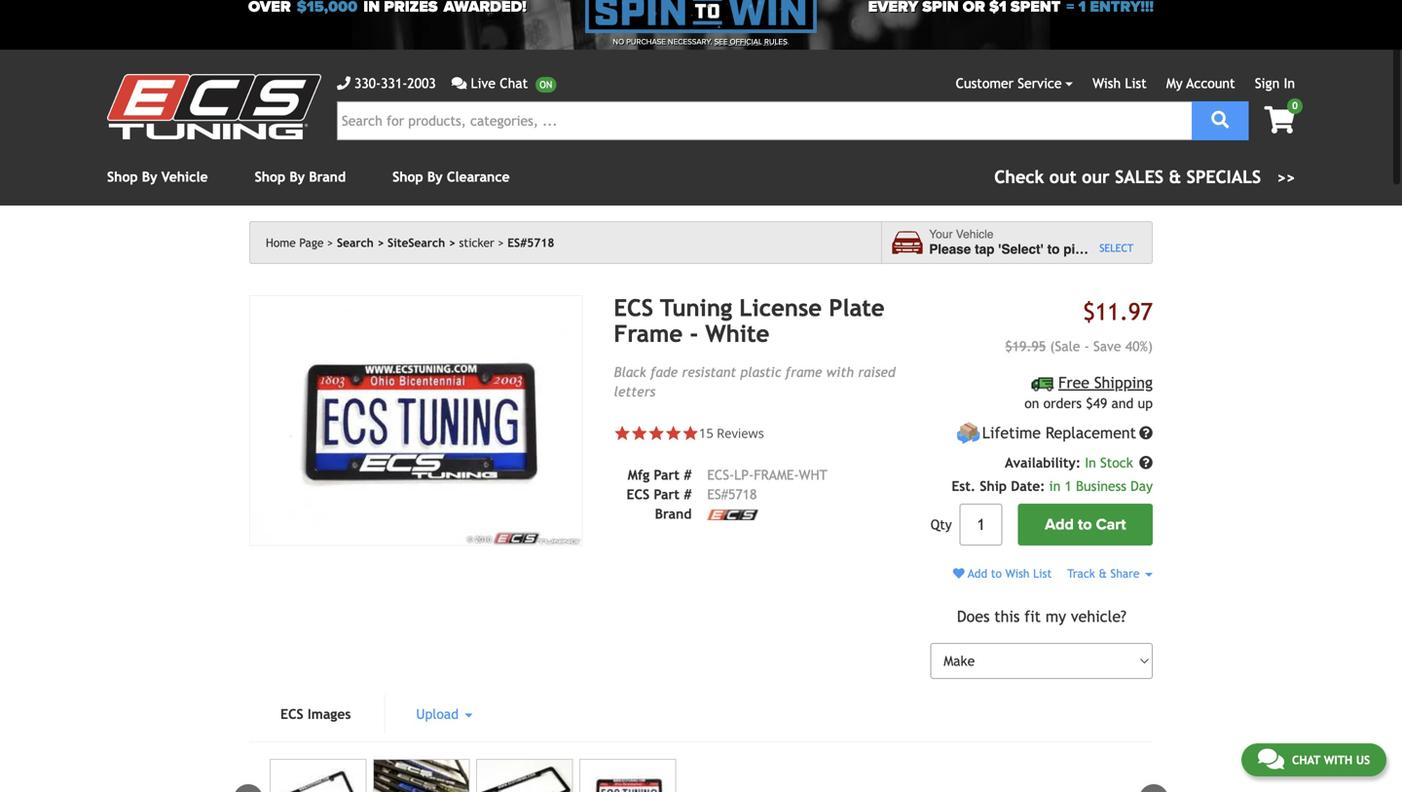 Task type: vqa. For each thing, say whether or not it's contained in the screenshot.
constructed
no



Task type: describe. For each thing, give the bounding box(es) containing it.
raised
[[859, 364, 896, 380]]

mfg part #
[[628, 467, 692, 483]]

to inside your vehicle please tap 'select' to pick a vehicle
[[1048, 242, 1060, 257]]

0 horizontal spatial list
[[1034, 567, 1052, 580]]

specials
[[1187, 167, 1262, 187]]

wish list link
[[1093, 76, 1147, 91]]

share
[[1111, 567, 1140, 580]]

frame
[[614, 320, 683, 347]]

tap
[[975, 242, 995, 257]]

official
[[730, 37, 763, 47]]

day
[[1131, 479, 1154, 494]]

0 horizontal spatial chat
[[500, 76, 528, 91]]

and
[[1112, 396, 1134, 411]]

account
[[1187, 76, 1236, 91]]

track
[[1068, 567, 1096, 580]]

ship
[[980, 479, 1007, 494]]

necessary.
[[668, 37, 713, 47]]

wht
[[799, 467, 828, 483]]

3 star image from the left
[[682, 425, 699, 442]]

lifetime replacement
[[983, 424, 1137, 442]]

shopping cart image
[[1265, 106, 1296, 133]]

shop for shop by brand
[[255, 169, 286, 185]]

sticker
[[459, 236, 495, 249]]

live chat
[[471, 76, 528, 91]]

purchase
[[627, 37, 666, 47]]

part inside ecs-lp-frame-wht ecs part #
[[654, 486, 680, 502]]

availability: in stock
[[1005, 455, 1138, 471]]

add to cart button
[[1019, 504, 1154, 546]]

to for add to wish list
[[992, 567, 1002, 580]]

1 horizontal spatial -
[[1085, 338, 1090, 354]]

search image
[[1212, 111, 1230, 129]]

shop by brand
[[255, 169, 346, 185]]

this product is lifetime replacement eligible image
[[957, 421, 981, 445]]

customer service button
[[956, 73, 1074, 94]]

by for clearance
[[428, 169, 443, 185]]

ecs for ecs tuning license plate frame - white
[[614, 294, 654, 322]]

please
[[930, 242, 972, 257]]

0
[[1293, 100, 1299, 111]]

ecs-
[[708, 467, 735, 483]]

1 horizontal spatial list
[[1126, 76, 1147, 91]]

sales
[[1116, 167, 1164, 187]]

black
[[614, 364, 647, 380]]

sign
[[1256, 76, 1280, 91]]

home page
[[266, 236, 324, 249]]

add for add to wish list
[[968, 567, 988, 580]]

in for sign
[[1284, 76, 1296, 91]]

40%)
[[1126, 338, 1154, 354]]

$49
[[1087, 396, 1108, 411]]

mfg
[[628, 467, 650, 483]]

shop by clearance link
[[393, 169, 510, 185]]

tuning
[[661, 294, 733, 322]]

sitesearch
[[388, 236, 445, 249]]

search
[[337, 236, 374, 249]]

my
[[1046, 607, 1067, 625]]

heart image
[[954, 568, 965, 579]]

stock
[[1101, 455, 1134, 471]]

service
[[1018, 76, 1062, 91]]

this
[[995, 607, 1020, 625]]

business
[[1077, 479, 1127, 494]]

with inside black fade resistant plastic frame with raised letters
[[827, 364, 854, 380]]

shop by vehicle
[[107, 169, 208, 185]]

lp-
[[735, 467, 754, 483]]

track & share button
[[1068, 567, 1154, 580]]

5718
[[729, 486, 757, 502]]

select link
[[1100, 241, 1134, 256]]

letters
[[614, 384, 656, 399]]

est. ship date: in 1 business day
[[952, 479, 1154, 494]]

fade
[[651, 364, 678, 380]]

cart
[[1097, 516, 1127, 534]]

shop by brand link
[[255, 169, 346, 185]]

up
[[1138, 396, 1154, 411]]

1 # from the top
[[684, 467, 692, 483]]

1 horizontal spatial chat
[[1293, 753, 1321, 767]]

see official rules link
[[715, 36, 788, 48]]

brand for shop by brand
[[309, 169, 346, 185]]

my account
[[1167, 76, 1236, 91]]

1 vertical spatial with
[[1325, 753, 1353, 767]]

save
[[1094, 338, 1122, 354]]

question circle image
[[1140, 426, 1154, 440]]

1 star image from the left
[[648, 425, 665, 442]]

by for brand
[[290, 169, 305, 185]]

es# 5718 brand
[[655, 486, 757, 522]]

add to wish list link
[[954, 567, 1052, 580]]

my account link
[[1167, 76, 1236, 91]]

customer service
[[956, 76, 1062, 91]]

track & share
[[1068, 567, 1144, 580]]

select
[[1100, 242, 1134, 254]]

0 horizontal spatial vehicle
[[162, 169, 208, 185]]

vehicle
[[1105, 242, 1150, 257]]

ecs for ecs images
[[281, 707, 304, 722]]

sign in link
[[1256, 76, 1296, 91]]

resistant
[[682, 364, 737, 380]]

frame-
[[754, 467, 799, 483]]

'select'
[[999, 242, 1044, 257]]

ecs images link
[[249, 695, 382, 734]]

home page link
[[266, 236, 334, 249]]

ecs images
[[281, 707, 351, 722]]

1
[[1065, 479, 1073, 494]]



Task type: locate. For each thing, give the bounding box(es) containing it.
vehicle inside your vehicle please tap 'select' to pick a vehicle
[[957, 228, 994, 241]]

3 by from the left
[[428, 169, 443, 185]]

question circle image
[[1140, 456, 1154, 470]]

15 reviews link
[[699, 424, 765, 442]]

your vehicle please tap 'select' to pick a vehicle
[[930, 228, 1150, 257]]

brand down mfg part #
[[655, 506, 692, 522]]

2 horizontal spatial by
[[428, 169, 443, 185]]

to right heart image
[[992, 567, 1002, 580]]

home
[[266, 236, 296, 249]]

1 part from the top
[[654, 467, 680, 483]]

0 horizontal spatial shop
[[107, 169, 138, 185]]

wish right the service on the top right
[[1093, 76, 1121, 91]]

fit
[[1025, 607, 1041, 625]]

ecs left images
[[281, 707, 304, 722]]

1 horizontal spatial by
[[290, 169, 305, 185]]

us
[[1357, 753, 1371, 767]]

ecs inside ecs-lp-frame-wht ecs part #
[[627, 486, 650, 502]]

page
[[299, 236, 324, 249]]

- inside ecs tuning license plate frame - white
[[690, 320, 699, 347]]

0 vertical spatial wish
[[1093, 76, 1121, 91]]

1 vertical spatial ecs
[[627, 486, 650, 502]]

0 horizontal spatial to
[[992, 567, 1002, 580]]

0 vertical spatial list
[[1126, 76, 1147, 91]]

330-331-2003 link
[[337, 73, 436, 94]]

Search text field
[[337, 101, 1193, 140]]

part down mfg part #
[[654, 486, 680, 502]]

0 vertical spatial ecs
[[614, 294, 654, 322]]

0 vertical spatial add
[[1046, 516, 1074, 534]]

1 vertical spatial to
[[1078, 516, 1093, 534]]

& right sales
[[1170, 167, 1182, 187]]

1 vertical spatial add
[[968, 567, 988, 580]]

to left cart
[[1078, 516, 1093, 534]]

0 vertical spatial chat
[[500, 76, 528, 91]]

# inside ecs-lp-frame-wht ecs part #
[[684, 486, 692, 502]]

0 horizontal spatial by
[[142, 169, 157, 185]]

2 star image from the left
[[631, 425, 648, 442]]

0 vertical spatial #
[[684, 467, 692, 483]]

& right track
[[1099, 567, 1108, 580]]

qty
[[931, 517, 952, 533]]

brand up page
[[309, 169, 346, 185]]

add to cart
[[1046, 516, 1127, 534]]

add right heart image
[[968, 567, 988, 580]]

in for availability:
[[1086, 455, 1097, 471]]

shop for shop by clearance
[[393, 169, 423, 185]]

2 vertical spatial to
[[992, 567, 1002, 580]]

ecs tuning image
[[107, 74, 322, 139]]

2 horizontal spatial shop
[[393, 169, 423, 185]]

images
[[308, 707, 351, 722]]

& for track
[[1099, 567, 1108, 580]]

chat with us link
[[1242, 743, 1387, 776]]

2 vertical spatial ecs
[[281, 707, 304, 722]]

add inside button
[[1046, 516, 1074, 534]]

sign in
[[1256, 76, 1296, 91]]

shop by clearance
[[393, 169, 510, 185]]

shop by vehicle link
[[107, 169, 208, 185]]

1 horizontal spatial &
[[1170, 167, 1182, 187]]

by for vehicle
[[142, 169, 157, 185]]

no
[[613, 37, 625, 47]]

0 vertical spatial &
[[1170, 167, 1182, 187]]

add down in in the bottom right of the page
[[1046, 516, 1074, 534]]

0 horizontal spatial &
[[1099, 567, 1108, 580]]

a
[[1094, 242, 1102, 257]]

0 horizontal spatial with
[[827, 364, 854, 380]]

chat
[[500, 76, 528, 91], [1293, 753, 1321, 767]]

your
[[930, 228, 953, 241]]

sales & specials link
[[995, 164, 1296, 190]]

chat with us
[[1293, 753, 1371, 767]]

wish up this
[[1006, 567, 1030, 580]]

ecs-lp-frame-wht ecs part #
[[627, 467, 828, 502]]

by down 'ecs tuning' image
[[142, 169, 157, 185]]

0 vertical spatial vehicle
[[162, 169, 208, 185]]

1 horizontal spatial to
[[1048, 242, 1060, 257]]

1 vertical spatial list
[[1034, 567, 1052, 580]]

2 # from the top
[[684, 486, 692, 502]]

vehicle?
[[1071, 607, 1127, 625]]

ecs image
[[708, 510, 758, 520]]

date:
[[1012, 479, 1046, 494]]

chat right comments image
[[1293, 753, 1321, 767]]

1 vertical spatial #
[[684, 486, 692, 502]]

1 vertical spatial vehicle
[[957, 228, 994, 241]]

orders
[[1044, 396, 1082, 411]]

es#5718
[[508, 236, 555, 249]]

list
[[1126, 76, 1147, 91], [1034, 567, 1052, 580]]

1 horizontal spatial brand
[[655, 506, 692, 522]]

0 horizontal spatial add
[[968, 567, 988, 580]]

list left track
[[1034, 567, 1052, 580]]

0 horizontal spatial brand
[[309, 169, 346, 185]]

ecs down mfg
[[627, 486, 650, 502]]

& inside 'link'
[[1170, 167, 1182, 187]]

0 vertical spatial part
[[654, 467, 680, 483]]

clearance
[[447, 169, 510, 185]]

ecs
[[614, 294, 654, 322], [627, 486, 650, 502], [281, 707, 304, 722]]

0 vertical spatial brand
[[309, 169, 346, 185]]

2 shop from the left
[[255, 169, 286, 185]]

with right frame
[[827, 364, 854, 380]]

does this fit my vehicle?
[[958, 607, 1127, 625]]

vehicle up tap
[[957, 228, 994, 241]]

part right mfg
[[654, 467, 680, 483]]

does
[[958, 607, 990, 625]]

0 horizontal spatial -
[[690, 320, 699, 347]]

black fade resistant plastic frame with raised letters
[[614, 364, 896, 399]]

1 horizontal spatial with
[[1325, 753, 1353, 767]]

# left es#
[[684, 486, 692, 502]]

see
[[715, 37, 728, 47]]

brand for es# 5718 brand
[[655, 506, 692, 522]]

brand inside es# 5718 brand
[[655, 506, 692, 522]]

by left clearance
[[428, 169, 443, 185]]

2 horizontal spatial to
[[1078, 516, 1093, 534]]

list left my
[[1126, 76, 1147, 91]]

1 horizontal spatial vehicle
[[957, 228, 994, 241]]

star image
[[648, 425, 665, 442], [665, 425, 682, 442]]

331-
[[381, 76, 408, 91]]

comments image
[[1259, 747, 1285, 771]]

1 vertical spatial wish
[[1006, 567, 1030, 580]]

no purchase necessary. see official rules .
[[613, 37, 790, 47]]

0 horizontal spatial wish
[[1006, 567, 1030, 580]]

2 part from the top
[[654, 486, 680, 502]]

star image left 15
[[665, 425, 682, 442]]

# left ecs-
[[684, 467, 692, 483]]

reviews
[[717, 424, 765, 442]]

es#5718 - ecs-lp-frame-wht - ecs tuning license plate frame - white - black fade resistant plastic frame with raised letters - ecs - audi bmw volkswagen mercedes benz mini porsche image
[[249, 295, 583, 546], [270, 759, 367, 792], [373, 759, 470, 792], [476, 759, 573, 792], [580, 759, 676, 792]]

wish
[[1093, 76, 1121, 91], [1006, 567, 1030, 580]]

$19.95
[[1006, 338, 1047, 354]]

0 vertical spatial in
[[1284, 76, 1296, 91]]

brand
[[309, 169, 346, 185], [655, 506, 692, 522]]

1 vertical spatial part
[[654, 486, 680, 502]]

star image left the reviews at right bottom
[[682, 425, 699, 442]]

vehicle down 'ecs tuning' image
[[162, 169, 208, 185]]

1 vertical spatial chat
[[1293, 753, 1321, 767]]

to for add to cart
[[1078, 516, 1093, 534]]

comments image
[[452, 76, 467, 90]]

ecs inside ecs tuning license plate frame - white
[[614, 294, 654, 322]]

3 shop from the left
[[393, 169, 423, 185]]

2 by from the left
[[290, 169, 305, 185]]

ecs left the tuning
[[614, 294, 654, 322]]

star image down letters
[[614, 425, 631, 442]]

0 horizontal spatial in
[[1086, 455, 1097, 471]]

upload
[[416, 707, 463, 722]]

330-331-2003
[[355, 76, 436, 91]]

1 vertical spatial in
[[1086, 455, 1097, 471]]

star image up mfg
[[631, 425, 648, 442]]

1 horizontal spatial add
[[1046, 516, 1074, 534]]

(sale
[[1051, 338, 1081, 354]]

rules
[[765, 37, 788, 47]]

.
[[788, 37, 790, 47]]

by up home page 'link'
[[290, 169, 305, 185]]

in up business
[[1086, 455, 1097, 471]]

phone image
[[337, 76, 351, 90]]

2 star image from the left
[[665, 425, 682, 442]]

vehicle
[[162, 169, 208, 185], [957, 228, 994, 241]]

add for add to cart
[[1046, 516, 1074, 534]]

with left us
[[1325, 753, 1353, 767]]

to inside button
[[1078, 516, 1093, 534]]

in right sign
[[1284, 76, 1296, 91]]

plastic
[[741, 364, 782, 380]]

1 star image from the left
[[614, 425, 631, 442]]

- left save
[[1085, 338, 1090, 354]]

star image
[[614, 425, 631, 442], [631, 425, 648, 442], [682, 425, 699, 442]]

1 horizontal spatial wish
[[1093, 76, 1121, 91]]

add
[[1046, 516, 1074, 534], [968, 567, 988, 580]]

-
[[690, 320, 699, 347], [1085, 338, 1090, 354]]

to left the pick
[[1048, 242, 1060, 257]]

0 vertical spatial with
[[827, 364, 854, 380]]

my
[[1167, 76, 1183, 91]]

1 vertical spatial brand
[[655, 506, 692, 522]]

ecs tuning 'spin to win' contest logo image
[[585, 0, 817, 33]]

customer
[[956, 76, 1014, 91]]

free shipping image
[[1032, 378, 1055, 391]]

shop for shop by vehicle
[[107, 169, 138, 185]]

0 vertical spatial to
[[1048, 242, 1060, 257]]

replacement
[[1046, 424, 1137, 442]]

1 shop from the left
[[107, 169, 138, 185]]

availability:
[[1005, 455, 1081, 471]]

chat right live
[[500, 76, 528, 91]]

live chat link
[[452, 73, 557, 94]]

1 by from the left
[[142, 169, 157, 185]]

15 reviews
[[699, 424, 765, 442]]

es#
[[708, 486, 729, 502]]

& for sales
[[1170, 167, 1182, 187]]

2003
[[408, 76, 436, 91]]

shop
[[107, 169, 138, 185], [255, 169, 286, 185], [393, 169, 423, 185]]

330-
[[355, 76, 381, 91]]

None text field
[[960, 504, 1003, 546]]

license
[[740, 294, 822, 322]]

1 horizontal spatial in
[[1284, 76, 1296, 91]]

white
[[706, 320, 770, 347]]

1 vertical spatial &
[[1099, 567, 1108, 580]]

sticker link
[[459, 236, 504, 249]]

- up resistant
[[690, 320, 699, 347]]

&
[[1170, 167, 1182, 187], [1099, 567, 1108, 580]]

est.
[[952, 479, 976, 494]]

pick
[[1064, 242, 1091, 257]]

free
[[1059, 373, 1090, 391]]

1 horizontal spatial shop
[[255, 169, 286, 185]]

0 link
[[1249, 98, 1304, 135]]

star image up mfg part #
[[648, 425, 665, 442]]

free shipping on orders $49 and up
[[1025, 373, 1154, 411]]

lifetime
[[983, 424, 1041, 442]]

on
[[1025, 396, 1040, 411]]

$19.95 (sale - save 40%)
[[1006, 338, 1154, 354]]

to
[[1048, 242, 1060, 257], [1078, 516, 1093, 534], [992, 567, 1002, 580]]



